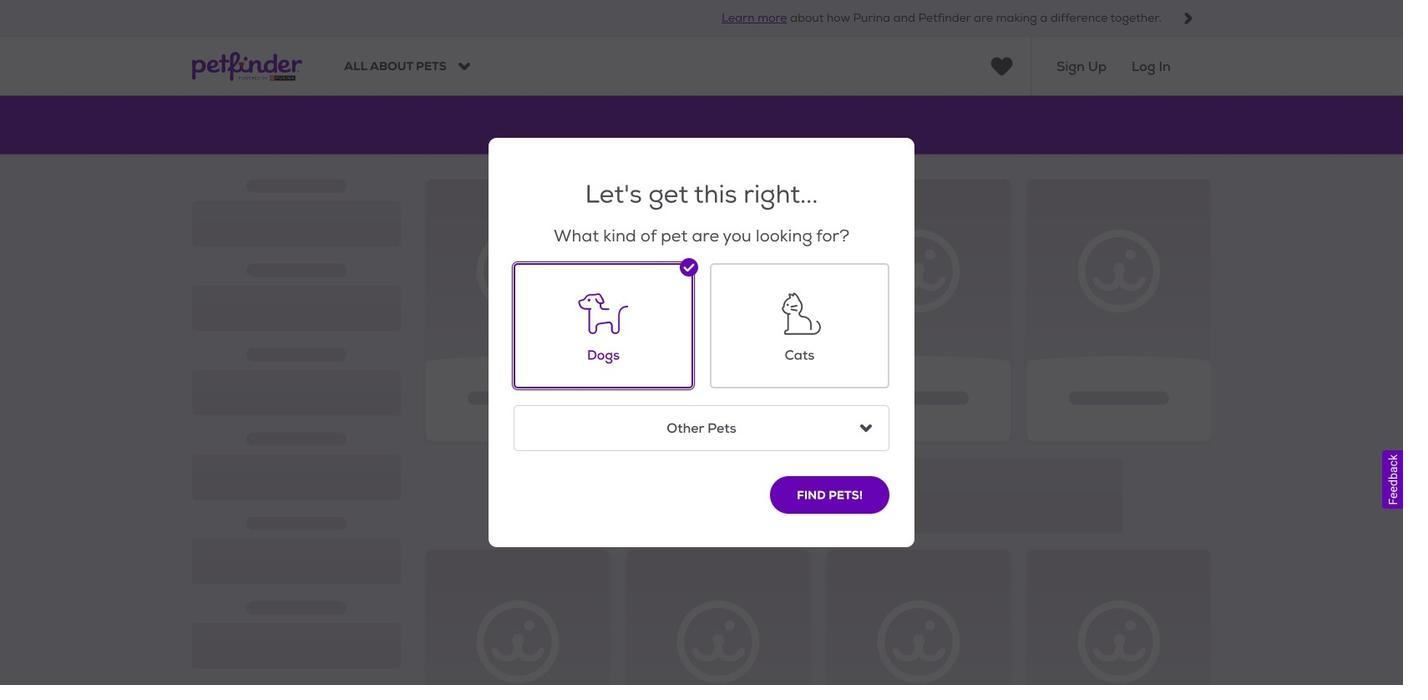 Task type: vqa. For each thing, say whether or not it's contained in the screenshot.
the 'The Tourist Litter - SWEET, gentle, medium-sized! , adoptable Dog, Puppy Female Flat-Coated Retriever Mix, 3 miles away.' image
no



Task type: locate. For each thing, give the bounding box(es) containing it.
petfinder home image
[[192, 37, 302, 96]]

main content
[[0, 96, 1404, 685]]

dialog
[[0, 0, 1404, 685]]

option group
[[497, 246, 890, 451]]



